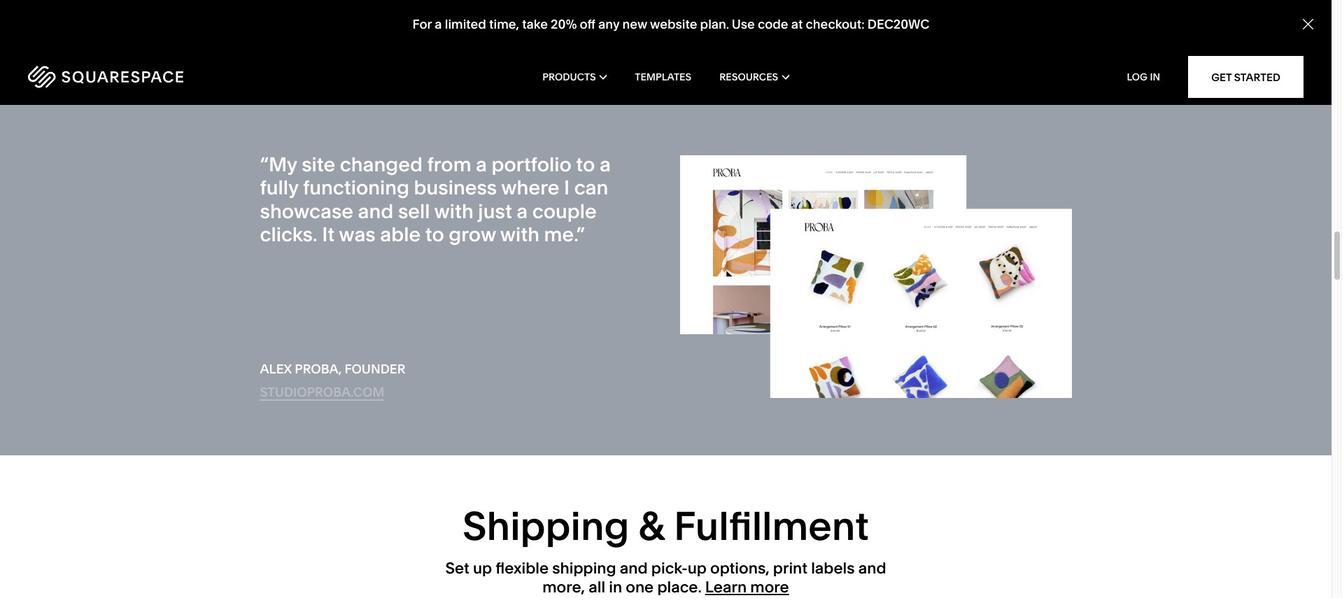 Task type: describe. For each thing, give the bounding box(es) containing it.
"my
[[260, 152, 297, 176]]

pick-
[[652, 560, 688, 578]]

labels
[[674, 13, 713, 29]]

founder
[[345, 361, 406, 377]]

proba,
[[295, 361, 342, 377]]

alex proba, founder studioproba.com
[[260, 361, 406, 400]]

portfolio
[[492, 152, 572, 176]]

1 up from the left
[[473, 560, 492, 578]]

it
[[322, 223, 335, 247]]

a right just
[[517, 199, 528, 223]]

your inside automatically sync your squarespace inventory with other commerce platforms.
[[964, 0, 991, 14]]

in
[[609, 578, 622, 597]]

options,
[[711, 560, 770, 578]]

automatically sync your squarespace inventory with other commerce platforms.
[[848, 0, 1101, 29]]

clicks.
[[260, 223, 318, 247]]

at
[[792, 16, 803, 32]]

20%
[[551, 16, 577, 32]]

receive
[[512, 0, 560, 14]]

1 horizontal spatial with
[[500, 223, 540, 247]]

a right the 'for'
[[435, 16, 442, 32]]

alex
[[260, 361, 292, 377]]

0 horizontal spatial your
[[572, 28, 598, 44]]

dec20wc
[[868, 16, 930, 32]]

functioning
[[303, 176, 410, 200]]

and inside "my site changed from a portfolio to a fully functioning business where i can showcase and sell with just a couple clicks. it was able to grow with me."
[[358, 199, 394, 223]]

2 up from the left
[[688, 560, 707, 578]]

from
[[427, 152, 472, 176]]

business
[[414, 176, 497, 200]]

sell
[[398, 199, 430, 223]]

availability
[[606, 13, 671, 29]]

for
[[413, 16, 432, 32]]

for a limited time, take 20% off any new website plan. use code at checkout: dec20wc
[[413, 16, 930, 32]]

0 horizontal spatial with
[[434, 199, 474, 223]]

automatically
[[848, 0, 931, 14]]

and left pick-
[[620, 560, 648, 578]]

set up flexible shipping and pick-up options, print labels and more, all in one place.
[[446, 560, 887, 597]]

where
[[501, 176, 560, 200]]

levels
[[637, 28, 671, 44]]

templates
[[635, 71, 692, 83]]

products button
[[543, 49, 607, 105]]

and inside receive email alerts and automatically display limited availability labels on your site when your stock levels are low.
[[635, 0, 658, 14]]

site inside receive email alerts and automatically display limited availability labels on your site when your stock levels are low.
[[512, 28, 534, 44]]

time,
[[489, 16, 519, 32]]

sync
[[934, 0, 962, 14]]

limited
[[445, 16, 486, 32]]

one
[[626, 578, 654, 597]]

1 horizontal spatial your
[[734, 13, 761, 29]]

automatically
[[661, 0, 742, 14]]

log             in link
[[1127, 71, 1161, 83]]

on
[[716, 13, 731, 29]]

learn
[[706, 578, 747, 597]]

a right i
[[600, 152, 611, 176]]

all
[[589, 578, 606, 597]]

plan.
[[700, 16, 730, 32]]

shipping
[[463, 503, 630, 550]]

&
[[639, 503, 665, 550]]

more,
[[543, 578, 585, 597]]

when
[[536, 28, 569, 44]]

studioproba.com
[[260, 384, 385, 400]]

website
[[650, 16, 698, 32]]

a right from
[[476, 152, 487, 176]]

get
[[1212, 70, 1232, 84]]

print
[[773, 560, 808, 578]]

templates link
[[635, 49, 692, 105]]

and right 'labels'
[[859, 560, 887, 578]]

resources button
[[720, 49, 790, 105]]

able
[[380, 223, 421, 247]]

in
[[1150, 71, 1161, 83]]

changed
[[340, 152, 423, 176]]

couple
[[533, 199, 597, 223]]

take
[[522, 16, 548, 32]]

are
[[674, 28, 694, 44]]

commerce
[[970, 13, 1037, 29]]

squarespace logo image
[[28, 66, 183, 88]]

labels
[[811, 560, 855, 578]]



Task type: vqa. For each thing, say whether or not it's contained in the screenshot.
It
yes



Task type: locate. For each thing, give the bounding box(es) containing it.
log
[[1127, 71, 1148, 83]]

learn more link
[[706, 578, 789, 597]]

products
[[543, 71, 596, 83]]

get started
[[1212, 70, 1281, 84]]

"my site changed from a portfolio to a fully functioning business where i can showcase and sell with just a couple clicks. it was able to grow with me."
[[260, 152, 611, 247]]

started
[[1235, 70, 1281, 84]]

studio proba website screenshots image
[[680, 155, 1072, 399]]

flexible
[[496, 560, 549, 578]]

your right on
[[734, 13, 761, 29]]

new
[[623, 16, 648, 32]]

0 vertical spatial site
[[512, 28, 534, 44]]

shipping
[[552, 560, 617, 578]]

email
[[563, 0, 596, 14]]

studioproba.com link
[[260, 384, 385, 401]]

just
[[478, 199, 512, 223]]

can
[[574, 176, 609, 200]]

learn more
[[706, 578, 789, 597]]

resources
[[720, 71, 779, 83]]

other
[[935, 13, 967, 29]]

up
[[473, 560, 492, 578], [688, 560, 707, 578]]

to right the able
[[425, 223, 444, 247]]

get started link
[[1189, 56, 1304, 98]]

1 horizontal spatial site
[[512, 28, 534, 44]]

2 horizontal spatial with
[[907, 13, 932, 29]]

off
[[580, 16, 596, 32]]

your
[[964, 0, 991, 14], [734, 13, 761, 29], [572, 28, 598, 44]]

site right "my
[[302, 152, 335, 176]]

0 horizontal spatial site
[[302, 152, 335, 176]]

site left 'when'
[[512, 28, 534, 44]]

1 horizontal spatial up
[[688, 560, 707, 578]]

i
[[564, 176, 570, 200]]

with inside automatically sync your squarespace inventory with other commerce platforms.
[[907, 13, 932, 29]]

code
[[758, 16, 789, 32]]

and up new
[[635, 0, 658, 14]]

up right the set
[[473, 560, 492, 578]]

up left options,
[[688, 560, 707, 578]]

limited
[[558, 13, 603, 29]]

shipping & fulfillment
[[463, 503, 869, 550]]

fulfillment
[[674, 503, 869, 550]]

display
[[512, 13, 555, 29]]

and left "sell"
[[358, 199, 394, 223]]

1 horizontal spatial to
[[576, 152, 595, 176]]

to
[[576, 152, 595, 176], [425, 223, 444, 247]]

1 vertical spatial site
[[302, 152, 335, 176]]

with right "sell"
[[434, 199, 474, 223]]

and
[[635, 0, 658, 14], [358, 199, 394, 223], [620, 560, 648, 578], [859, 560, 887, 578]]

inventory
[[848, 13, 904, 29]]

0 horizontal spatial up
[[473, 560, 492, 578]]

use
[[732, 16, 755, 32]]

receive email alerts and automatically display limited availability labels on your site when your stock levels are low.
[[512, 0, 761, 44]]

stock
[[601, 28, 634, 44]]

squarespace
[[994, 0, 1073, 14]]

your right sync
[[964, 0, 991, 14]]

alerts
[[599, 0, 632, 14]]

site
[[512, 28, 534, 44], [302, 152, 335, 176]]

low.
[[697, 28, 720, 44]]

place.
[[658, 578, 702, 597]]

with left me."
[[500, 223, 540, 247]]

log             in
[[1127, 71, 1161, 83]]

squarespace logo link
[[28, 66, 283, 88]]

grow
[[449, 223, 496, 247]]

a
[[435, 16, 442, 32], [476, 152, 487, 176], [600, 152, 611, 176], [517, 199, 528, 223]]

with
[[907, 13, 932, 29], [434, 199, 474, 223], [500, 223, 540, 247]]

0 horizontal spatial to
[[425, 223, 444, 247]]

2 horizontal spatial your
[[964, 0, 991, 14]]

checkout:
[[806, 16, 865, 32]]

site inside "my site changed from a portfolio to a fully functioning business where i can showcase and sell with just a couple clicks. it was able to grow with me."
[[302, 152, 335, 176]]

your left the any
[[572, 28, 598, 44]]

me."
[[544, 223, 585, 247]]

was
[[339, 223, 376, 247]]

with left sync
[[907, 13, 932, 29]]

more
[[751, 578, 789, 597]]

0 vertical spatial to
[[576, 152, 595, 176]]

showcase
[[260, 199, 354, 223]]

fully
[[260, 176, 299, 200]]

platforms.
[[1040, 13, 1101, 29]]

set
[[446, 560, 470, 578]]

to right i
[[576, 152, 595, 176]]

1 vertical spatial to
[[425, 223, 444, 247]]

any
[[599, 16, 620, 32]]



